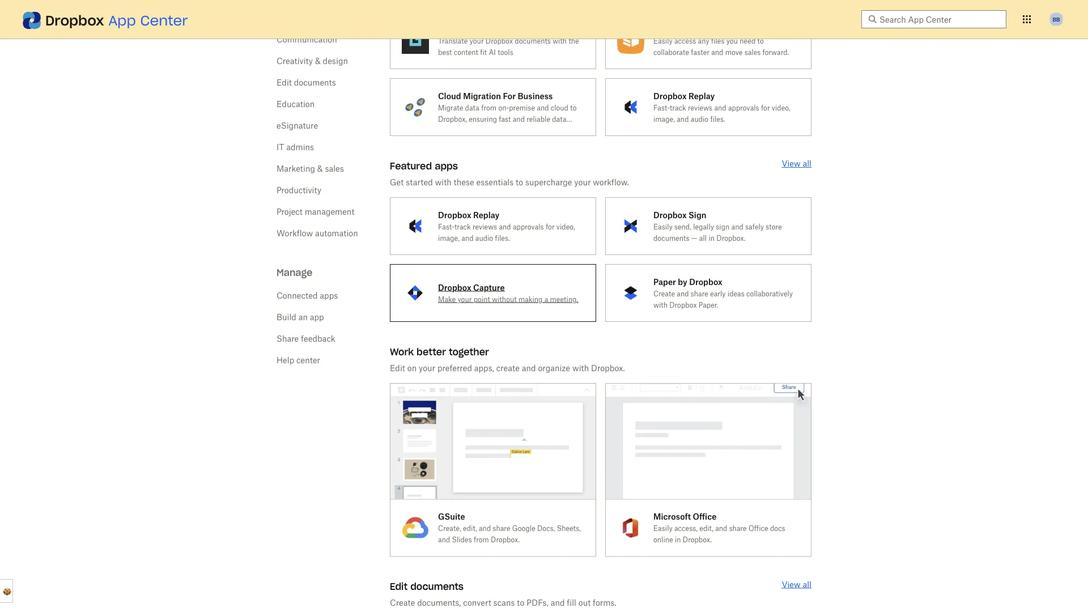 Task type: locate. For each thing, give the bounding box(es) containing it.
manage
[[277, 267, 312, 278]]

0 vertical spatial video,
[[772, 103, 790, 112]]

0 vertical spatial for
[[761, 103, 770, 112]]

to right the 'essentials'
[[516, 177, 523, 187]]

0 horizontal spatial share
[[493, 524, 510, 533]]

together
[[449, 346, 489, 358]]

project management link
[[277, 207, 354, 216]]

video, down forward. at top
[[772, 103, 790, 112]]

build
[[277, 312, 296, 322]]

edit documents
[[277, 77, 336, 87], [390, 581, 464, 593]]

view all for apps
[[782, 159, 812, 168]]

replay down the 'essentials'
[[473, 210, 499, 220]]

for down forward. at top
[[761, 103, 770, 112]]

your inside dropbox capture make your point without making a meeting.
[[458, 295, 472, 303]]

all
[[803, 159, 812, 168], [699, 234, 707, 242], [803, 580, 812, 589]]

dropbox.
[[717, 234, 746, 242], [591, 363, 625, 373], [491, 536, 520, 544], [683, 536, 712, 544]]

0 horizontal spatial audio
[[475, 234, 493, 242]]

easily for microsoft office
[[653, 524, 673, 533]]

dropbox inside dropbox sign easily send, legally sign and safely store documents — all in dropbox.
[[653, 210, 687, 220]]

to right cloud
[[570, 103, 577, 112]]

from inside cloud migration for business migrate data from on-premise and cloud to dropbox, ensuring fast and reliable data transfer.
[[481, 103, 497, 112]]

0 vertical spatial view
[[782, 159, 801, 168]]

0 horizontal spatial for
[[546, 222, 555, 231]]

paper
[[653, 277, 676, 286]]

dropbox. right organize
[[591, 363, 625, 373]]

app
[[108, 12, 136, 29]]

cloud migration for business migrate data from on-premise and cloud to dropbox, ensuring fast and reliable data transfer.
[[438, 91, 577, 135]]

0 vertical spatial easily
[[653, 37, 673, 45]]

sales down need
[[744, 48, 761, 56]]

1 vertical spatial all
[[699, 234, 707, 242]]

approvals down the move
[[728, 103, 759, 112]]

documents
[[515, 37, 551, 45], [294, 77, 336, 87], [653, 234, 689, 242], [410, 581, 464, 593]]

connected apps link
[[277, 290, 338, 300]]

docs
[[770, 524, 785, 533]]

1 vertical spatial view all
[[782, 580, 812, 589]]

your left the point
[[458, 295, 472, 303]]

1 view from the top
[[782, 159, 801, 168]]

transfer.
[[438, 126, 464, 135]]

track down collaborate
[[670, 103, 686, 112]]

convert
[[463, 598, 491, 608]]

0 vertical spatial view all link
[[782, 159, 812, 168]]

0 vertical spatial in
[[709, 234, 715, 242]]

fast- down collaborate
[[653, 103, 670, 112]]

edit
[[277, 77, 292, 87], [390, 363, 405, 373], [390, 581, 408, 593]]

replay down the faster
[[689, 91, 715, 101]]

0 vertical spatial track
[[670, 103, 686, 112]]

your inside translate your dropbox documents with the best content fit ai tools
[[470, 37, 484, 45]]

design
[[323, 56, 348, 65]]

microsoft office easily access, edit, and share office docs online in dropbox.
[[653, 512, 785, 544]]

0 vertical spatial dropbox replay fast-track reviews and approvals for video, image, and audio files.
[[653, 91, 790, 123]]

share left docs
[[729, 524, 747, 533]]

and
[[711, 48, 723, 56], [537, 103, 549, 112], [714, 103, 726, 112], [513, 115, 525, 123], [677, 115, 689, 123], [499, 222, 511, 231], [731, 222, 743, 231], [461, 234, 474, 242], [677, 289, 689, 298], [522, 363, 536, 373], [479, 524, 491, 533], [715, 524, 727, 533], [438, 536, 450, 544], [551, 598, 565, 608]]

0 vertical spatial data
[[465, 103, 479, 112]]

edit documents up documents,
[[390, 581, 464, 593]]

dropbox down by
[[669, 301, 697, 309]]

0 vertical spatial image,
[[653, 115, 675, 123]]

0 horizontal spatial apps
[[320, 290, 338, 300]]

reviews down the 'essentials'
[[473, 222, 497, 231]]

dropbox. down 'sign'
[[717, 234, 746, 242]]

dropbox app center
[[45, 12, 188, 29]]

your right on
[[419, 363, 435, 373]]

with
[[553, 37, 567, 45], [435, 177, 452, 187], [653, 301, 668, 309], [572, 363, 589, 373]]

share inside paper by dropbox create and share early ideas collaboratively with dropbox paper.
[[691, 289, 708, 298]]

from up ensuring
[[481, 103, 497, 112]]

1 vertical spatial in
[[675, 536, 681, 544]]

0 horizontal spatial image,
[[438, 234, 460, 242]]

image,
[[653, 115, 675, 123], [438, 234, 460, 242]]

dropbox,
[[438, 115, 467, 123]]

bb button
[[1047, 10, 1065, 28]]

0 vertical spatial replay
[[689, 91, 715, 101]]

1 vertical spatial &
[[317, 164, 323, 173]]

easily inside easily access any files you need to collaborate faster and move sales forward.
[[653, 37, 673, 45]]

organize
[[538, 363, 570, 373]]

creativity
[[277, 56, 313, 65]]

1 easily from the top
[[653, 37, 673, 45]]

share inside gsuite create, edit, and share google docs, sheets, and slides from dropbox.
[[493, 524, 510, 533]]

0 vertical spatial create
[[653, 289, 675, 298]]

1 vertical spatial from
[[474, 536, 489, 544]]

1 horizontal spatial reviews
[[688, 103, 712, 112]]

easily inside microsoft office easily access, edit, and share office docs online in dropbox.
[[653, 524, 673, 533]]

create left documents,
[[390, 598, 415, 608]]

1 vertical spatial track
[[454, 222, 471, 231]]

1 vertical spatial apps
[[320, 290, 338, 300]]

to right need
[[757, 37, 764, 45]]

connected apps
[[277, 290, 338, 300]]

productivity link
[[277, 185, 321, 195]]

0 vertical spatial office
[[693, 512, 717, 521]]

documents left the
[[515, 37, 551, 45]]

easily inside dropbox sign easily send, legally sign and safely store documents — all in dropbox.
[[653, 222, 673, 231]]

2 vertical spatial easily
[[653, 524, 673, 533]]

edit, inside gsuite create, edit, and share google docs, sheets, and slides from dropbox.
[[463, 524, 477, 533]]

help
[[277, 355, 294, 365]]

fast- down these
[[438, 222, 454, 231]]

reviews down the faster
[[688, 103, 712, 112]]

1 vertical spatial easily
[[653, 222, 673, 231]]

dropbox replay fast-track reviews and approvals for video, image, and audio files. down get started with these essentials to supercharge your workflow. in the top of the page
[[438, 210, 575, 242]]

view all
[[782, 159, 812, 168], [782, 580, 812, 589]]

apps up these
[[435, 160, 458, 172]]

1 horizontal spatial apps
[[435, 160, 458, 172]]

0 horizontal spatial in
[[675, 536, 681, 544]]

in down legally
[[709, 234, 715, 242]]

create inside paper by dropbox create and share early ideas collaboratively with dropbox paper.
[[653, 289, 675, 298]]

from inside gsuite create, edit, and share google docs, sheets, and slides from dropbox.
[[474, 536, 489, 544]]

dropbox. down google
[[491, 536, 520, 544]]

dropbox left app
[[45, 12, 104, 29]]

data down cloud
[[552, 115, 567, 123]]

view
[[782, 159, 801, 168], [782, 580, 801, 589]]

cloud
[[551, 103, 568, 112]]

easily left send,
[[653, 222, 673, 231]]

1 vertical spatial sales
[[325, 164, 344, 173]]

work
[[390, 346, 414, 358]]

1 vertical spatial view
[[782, 580, 801, 589]]

0 horizontal spatial approvals
[[513, 222, 544, 231]]

0 vertical spatial sales
[[744, 48, 761, 56]]

1 edit, from the left
[[463, 524, 477, 533]]

& left 'design'
[[315, 56, 321, 65]]

education link
[[277, 99, 315, 109]]

translate your dropbox documents with the best content fit ai tools link
[[390, 11, 596, 69]]

meeting.
[[550, 295, 578, 303]]

easily
[[653, 37, 673, 45], [653, 222, 673, 231], [653, 524, 673, 533]]

apps up app
[[320, 290, 338, 300]]

in
[[709, 234, 715, 242], [675, 536, 681, 544]]

dropbox up 'tools'
[[486, 37, 513, 45]]

2 easily from the top
[[653, 222, 673, 231]]

in inside microsoft office easily access, edit, and share office docs online in dropbox.
[[675, 536, 681, 544]]

view all link for apps
[[782, 159, 812, 168]]

office left docs
[[749, 524, 768, 533]]

reliable
[[527, 115, 550, 123]]

1 horizontal spatial video,
[[772, 103, 790, 112]]

all for edit documents
[[803, 580, 812, 589]]

online
[[653, 536, 673, 544]]

for
[[503, 91, 516, 101]]

forward.
[[763, 48, 789, 56]]

to
[[757, 37, 764, 45], [570, 103, 577, 112], [516, 177, 523, 187], [517, 598, 525, 608]]

with inside work better together edit on your preferred apps, create and organize with dropbox.
[[572, 363, 589, 373]]

1 vertical spatial office
[[749, 524, 768, 533]]

easily up online at the right bottom of the page
[[653, 524, 673, 533]]

to inside easily access any files you need to collaborate faster and move sales forward.
[[757, 37, 764, 45]]

edit, right access,
[[699, 524, 713, 533]]

edit documents down creativity & design
[[277, 77, 336, 87]]

help center
[[277, 355, 320, 365]]

edit inside work better together edit on your preferred apps, create and organize with dropbox.
[[390, 363, 405, 373]]

0 vertical spatial files.
[[710, 115, 725, 123]]

2 vertical spatial all
[[803, 580, 812, 589]]

for
[[761, 103, 770, 112], [546, 222, 555, 231]]

with right organize
[[572, 363, 589, 373]]

need
[[740, 37, 756, 45]]

ideas
[[728, 289, 745, 298]]

from right slides
[[474, 536, 489, 544]]

& right marketing
[[317, 164, 323, 173]]

1 horizontal spatial edit,
[[699, 524, 713, 533]]

0 vertical spatial audio
[[691, 115, 709, 123]]

edit, up slides
[[463, 524, 477, 533]]

1 vertical spatial fast-
[[438, 222, 454, 231]]

0 horizontal spatial create
[[390, 598, 415, 608]]

0 horizontal spatial replay
[[473, 210, 499, 220]]

video, down supercharge at the top of page
[[556, 222, 575, 231]]

0 vertical spatial from
[[481, 103, 497, 112]]

sales right marketing
[[325, 164, 344, 173]]

dropbox up the make
[[438, 283, 471, 292]]

track down these
[[454, 222, 471, 231]]

0 vertical spatial all
[[803, 159, 812, 168]]

create
[[653, 289, 675, 298], [390, 598, 415, 608]]

2 view all from the top
[[782, 580, 812, 589]]

documents inside translate your dropbox documents with the best content fit ai tools
[[515, 37, 551, 45]]

share up 'paper.'
[[691, 289, 708, 298]]

legally
[[693, 222, 714, 231]]

0 vertical spatial reviews
[[688, 103, 712, 112]]

sign
[[689, 210, 706, 220]]

2 view all link from the top
[[782, 580, 812, 589]]

approvals
[[728, 103, 759, 112], [513, 222, 544, 231]]

for down supercharge at the top of page
[[546, 222, 555, 231]]

faster
[[691, 48, 709, 56]]

view for featured apps
[[782, 159, 801, 168]]

1 horizontal spatial sales
[[744, 48, 761, 56]]

1 vertical spatial files.
[[495, 234, 510, 242]]

tools
[[498, 48, 513, 56]]

1 horizontal spatial fast-
[[653, 103, 670, 112]]

office
[[693, 512, 717, 521], [749, 524, 768, 533]]

0 horizontal spatial edit documents
[[277, 77, 336, 87]]

marketing & sales link
[[277, 164, 344, 173]]

1 horizontal spatial create
[[653, 289, 675, 298]]

—
[[691, 234, 697, 242]]

your up fit
[[470, 37, 484, 45]]

0 vertical spatial &
[[315, 56, 321, 65]]

center
[[140, 12, 188, 29]]

1 horizontal spatial share
[[691, 289, 708, 298]]

1 vertical spatial view all link
[[782, 580, 812, 589]]

easily up collaborate
[[653, 37, 673, 45]]

0 vertical spatial fast-
[[653, 103, 670, 112]]

0 horizontal spatial edit,
[[463, 524, 477, 533]]

connected
[[277, 290, 318, 300]]

store
[[766, 222, 782, 231]]

1 vertical spatial edit
[[390, 363, 405, 373]]

documents down send,
[[653, 234, 689, 242]]

these
[[454, 177, 474, 187]]

1 vertical spatial audio
[[475, 234, 493, 242]]

sales
[[744, 48, 761, 56], [325, 164, 344, 173]]

premise
[[509, 103, 535, 112]]

approvals down get started with these essentials to supercharge your workflow. in the top of the page
[[513, 222, 544, 231]]

1 vertical spatial data
[[552, 115, 567, 123]]

audio
[[691, 115, 709, 123], [475, 234, 493, 242]]

dropbox. down access,
[[683, 536, 712, 544]]

& for design
[[315, 56, 321, 65]]

esignature
[[277, 120, 318, 130]]

2 view from the top
[[782, 580, 801, 589]]

0 horizontal spatial dropbox replay fast-track reviews and approvals for video, image, and audio files.
[[438, 210, 575, 242]]

1 view all from the top
[[782, 159, 812, 168]]

create documents, convert scans to pdfs, and fill out forms.
[[390, 598, 616, 608]]

1 view all link from the top
[[782, 159, 812, 168]]

your inside work better together edit on your preferred apps, create and organize with dropbox.
[[419, 363, 435, 373]]

easily access any files you need to collaborate faster and move sales forward.
[[653, 37, 789, 56]]

get started with these essentials to supercharge your workflow.
[[390, 177, 629, 187]]

with left the
[[553, 37, 567, 45]]

edit,
[[463, 524, 477, 533], [699, 524, 713, 533]]

1 horizontal spatial in
[[709, 234, 715, 242]]

share left google
[[493, 524, 510, 533]]

1 horizontal spatial approvals
[[728, 103, 759, 112]]

with down paper
[[653, 301, 668, 309]]

1 vertical spatial reviews
[[473, 222, 497, 231]]

in down access,
[[675, 536, 681, 544]]

office up access,
[[693, 512, 717, 521]]

2 edit, from the left
[[699, 524, 713, 533]]

0 vertical spatial apps
[[435, 160, 458, 172]]

early
[[710, 289, 726, 298]]

dropbox. inside work better together edit on your preferred apps, create and organize with dropbox.
[[591, 363, 625, 373]]

apps,
[[474, 363, 494, 373]]

productivity
[[277, 185, 321, 195]]

view all for documents
[[782, 580, 812, 589]]

0 vertical spatial edit documents
[[277, 77, 336, 87]]

share
[[277, 334, 299, 343]]

&
[[315, 56, 321, 65], [317, 164, 323, 173]]

1 horizontal spatial edit documents
[[390, 581, 464, 593]]

0 vertical spatial view all
[[782, 159, 812, 168]]

dropbox replay fast-track reviews and approvals for video, image, and audio files. down the move
[[653, 91, 790, 123]]

0 horizontal spatial video,
[[556, 222, 575, 231]]

1 vertical spatial image,
[[438, 234, 460, 242]]

gsuite
[[438, 512, 465, 521]]

it admins link
[[277, 142, 314, 152]]

sales inside easily access any files you need to collaborate faster and move sales forward.
[[744, 48, 761, 56]]

from
[[481, 103, 497, 112], [474, 536, 489, 544]]

3 easily from the top
[[653, 524, 673, 533]]

create down paper
[[653, 289, 675, 298]]

0 horizontal spatial fast-
[[438, 222, 454, 231]]

creativity & design link
[[277, 56, 348, 65]]

0 horizontal spatial reviews
[[473, 222, 497, 231]]

0 vertical spatial approvals
[[728, 103, 759, 112]]

supercharge
[[525, 177, 572, 187]]

1 horizontal spatial for
[[761, 103, 770, 112]]

1 horizontal spatial dropbox replay fast-track reviews and approvals for video, image, and audio files.
[[653, 91, 790, 123]]

2 horizontal spatial share
[[729, 524, 747, 533]]

dropbox up send,
[[653, 210, 687, 220]]

data down migration at left
[[465, 103, 479, 112]]

translate your dropbox documents with the best content fit ai tools
[[438, 37, 579, 56]]



Task type: describe. For each thing, give the bounding box(es) containing it.
it
[[277, 142, 284, 152]]

access
[[674, 37, 696, 45]]

& for sales
[[317, 164, 323, 173]]

admins
[[286, 142, 314, 152]]

dropbox down collaborate
[[653, 91, 687, 101]]

access,
[[674, 524, 698, 533]]

workflow automation link
[[277, 228, 358, 238]]

sheets,
[[557, 524, 581, 533]]

documents down creativity & design
[[294, 77, 336, 87]]

with inside translate your dropbox documents with the best content fit ai tools
[[553, 37, 567, 45]]

1 vertical spatial for
[[546, 222, 555, 231]]

your left workflow. on the top of page
[[574, 177, 591, 187]]

edit documents link
[[277, 77, 336, 87]]

dropbox. inside dropbox sign easily send, legally sign and safely store documents — all in dropbox.
[[717, 234, 746, 242]]

bb
[[1053, 16, 1060, 23]]

1 horizontal spatial audio
[[691, 115, 709, 123]]

the
[[569, 37, 579, 45]]

share inside microsoft office easily access, edit, and share office docs online in dropbox.
[[729, 524, 747, 533]]

in inside dropbox sign easily send, legally sign and safely store documents — all in dropbox.
[[709, 234, 715, 242]]

sign
[[716, 222, 730, 231]]

any
[[698, 37, 709, 45]]

and inside microsoft office easily access, edit, and share office docs online in dropbox.
[[715, 524, 727, 533]]

1 horizontal spatial track
[[670, 103, 686, 112]]

1 vertical spatial edit documents
[[390, 581, 464, 593]]

to right scans
[[517, 598, 525, 608]]

scans
[[493, 598, 515, 608]]

with left these
[[435, 177, 452, 187]]

migrate
[[438, 103, 463, 112]]

app
[[310, 312, 324, 322]]

view all link for documents
[[782, 580, 812, 589]]

0 vertical spatial edit
[[277, 77, 292, 87]]

workflow
[[277, 228, 313, 238]]

and inside paper by dropbox create and share early ideas collaboratively with dropbox paper.
[[677, 289, 689, 298]]

view for edit documents
[[782, 580, 801, 589]]

documents,
[[417, 598, 461, 608]]

essentials
[[476, 177, 514, 187]]

paper by dropbox create and share early ideas collaboratively with dropbox paper.
[[653, 277, 793, 309]]

1 horizontal spatial data
[[552, 115, 567, 123]]

0 horizontal spatial data
[[465, 103, 479, 112]]

started
[[406, 177, 433, 187]]

workflow.
[[593, 177, 629, 187]]

creativity & design
[[277, 56, 348, 65]]

ensuring
[[469, 115, 497, 123]]

help center link
[[277, 355, 320, 365]]

management
[[305, 207, 354, 216]]

build an app
[[277, 312, 324, 322]]

marketing & sales
[[277, 164, 344, 173]]

fast
[[499, 115, 511, 123]]

all inside dropbox sign easily send, legally sign and safely store documents — all in dropbox.
[[699, 234, 707, 242]]

preferred
[[437, 363, 472, 373]]

and inside work better together edit on your preferred apps, create and organize with dropbox.
[[522, 363, 536, 373]]

1 vertical spatial video,
[[556, 222, 575, 231]]

with inside paper by dropbox create and share early ideas collaboratively with dropbox paper.
[[653, 301, 668, 309]]

business
[[518, 91, 553, 101]]

dropbox sign easily send, legally sign and safely store documents — all in dropbox.
[[653, 210, 782, 242]]

capture
[[473, 283, 505, 292]]

apps for featured apps
[[435, 160, 458, 172]]

and inside easily access any files you need to collaborate faster and move sales forward.
[[711, 48, 723, 56]]

0 horizontal spatial office
[[693, 512, 717, 521]]

content
[[454, 48, 478, 56]]

2 vertical spatial edit
[[390, 581, 408, 593]]

it admins
[[277, 142, 314, 152]]

Search App Center text field
[[880, 13, 1000, 26]]

1 horizontal spatial replay
[[689, 91, 715, 101]]

to inside cloud migration for business migrate data from on-premise and cloud to dropbox, ensuring fast and reliable data transfer.
[[570, 103, 577, 112]]

1 horizontal spatial office
[[749, 524, 768, 533]]

docs,
[[537, 524, 555, 533]]

1 vertical spatial create
[[390, 598, 415, 608]]

better
[[417, 346, 446, 358]]

share feedback
[[277, 334, 335, 343]]

easily for dropbox sign
[[653, 222, 673, 231]]

making
[[518, 295, 543, 303]]

on
[[407, 363, 417, 373]]

all for featured apps
[[803, 159, 812, 168]]

1 vertical spatial dropbox replay fast-track reviews and approvals for video, image, and audio files.
[[438, 210, 575, 242]]

ai
[[489, 48, 496, 56]]

move
[[725, 48, 743, 56]]

by
[[678, 277, 687, 286]]

translate
[[438, 37, 468, 45]]

best
[[438, 48, 452, 56]]

migration
[[463, 91, 501, 101]]

forms.
[[593, 598, 616, 608]]

pdfs,
[[527, 598, 549, 608]]

point
[[474, 295, 490, 303]]

apps for connected apps
[[320, 290, 338, 300]]

fit
[[480, 48, 487, 56]]

1 vertical spatial approvals
[[513, 222, 544, 231]]

dropbox up early
[[689, 277, 722, 286]]

dropbox inside translate your dropbox documents with the best content fit ai tools
[[486, 37, 513, 45]]

on-
[[498, 103, 509, 112]]

out
[[578, 598, 591, 608]]

feedback
[[301, 334, 335, 343]]

dropbox inside dropbox capture make your point without making a meeting.
[[438, 283, 471, 292]]

0 horizontal spatial track
[[454, 222, 471, 231]]

1 horizontal spatial image,
[[653, 115, 675, 123]]

send,
[[674, 222, 691, 231]]

project management
[[277, 207, 354, 216]]

education
[[277, 99, 315, 109]]

project
[[277, 207, 303, 216]]

documents inside dropbox sign easily send, legally sign and safely store documents — all in dropbox.
[[653, 234, 689, 242]]

documents up documents,
[[410, 581, 464, 593]]

easily access any files you need to collaborate faster and move sales forward. link
[[605, 11, 812, 69]]

dropbox. inside microsoft office easily access, edit, and share office docs online in dropbox.
[[683, 536, 712, 544]]

1 horizontal spatial files.
[[710, 115, 725, 123]]

create,
[[438, 524, 461, 533]]

slides
[[452, 536, 472, 544]]

dropbox. inside gsuite create, edit, and share google docs, sheets, and slides from dropbox.
[[491, 536, 520, 544]]

0 horizontal spatial sales
[[325, 164, 344, 173]]

and inside dropbox sign easily send, legally sign and safely store documents — all in dropbox.
[[731, 222, 743, 231]]

communication link
[[277, 34, 337, 44]]

paper.
[[699, 301, 718, 309]]

microsoft
[[653, 512, 691, 521]]

1 vertical spatial replay
[[473, 210, 499, 220]]

0 horizontal spatial files.
[[495, 234, 510, 242]]

dropbox capture make your point without making a meeting.
[[438, 283, 578, 303]]

create
[[496, 363, 520, 373]]

a
[[544, 295, 548, 303]]

you
[[726, 37, 738, 45]]

dropbox down these
[[438, 210, 471, 220]]

edit, inside microsoft office easily access, edit, and share office docs online in dropbox.
[[699, 524, 713, 533]]

collaboratively
[[746, 289, 793, 298]]



Task type: vqa. For each thing, say whether or not it's contained in the screenshot.
docs
yes



